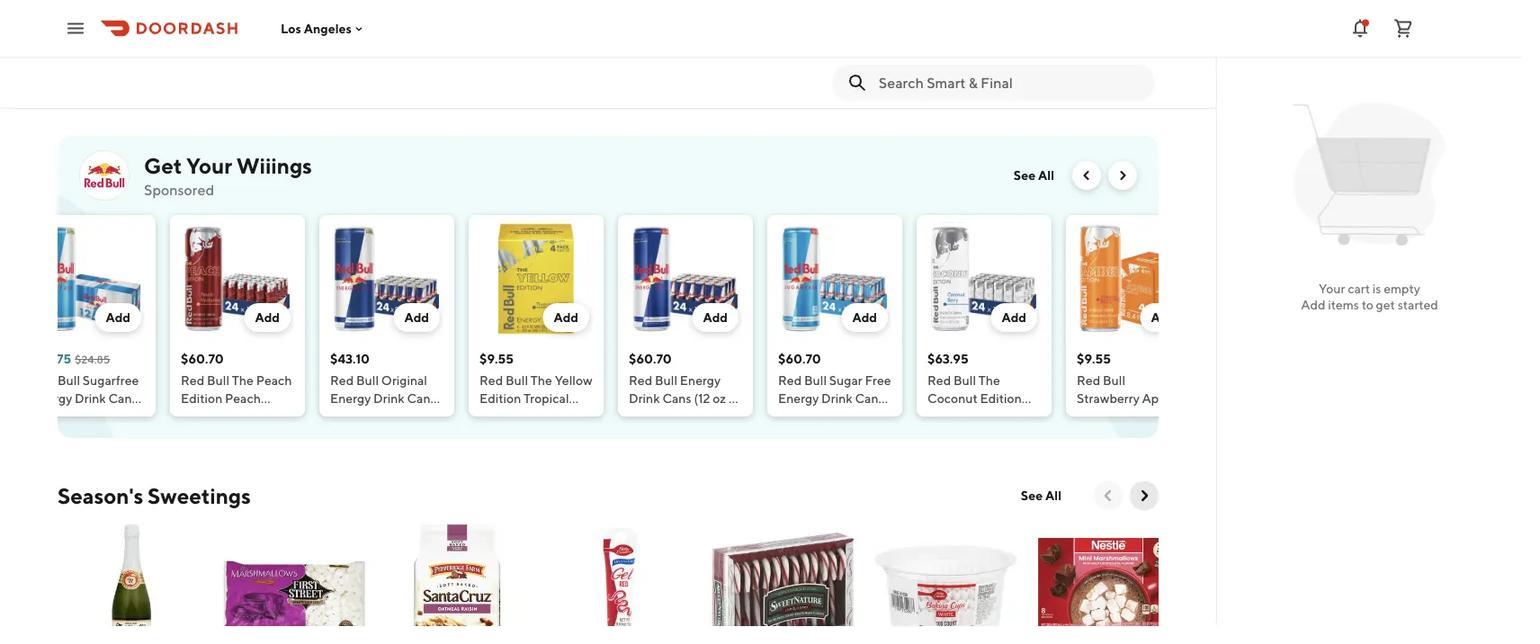 Task type: describe. For each thing, give the bounding box(es) containing it.
bull for red bull sugar free energy drink cans (12 oz x 24 ct)
[[804, 373, 827, 388]]

oz inside $60.70 red bull sugar free energy drink cans (12 oz x 24 ct)
[[797, 409, 810, 424]]

sweetings
[[148, 483, 251, 508]]

24 inside $43.10 red bull original energy drink cans (8.4 oz x 24 ct)
[[380, 409, 395, 424]]

oz inside $23.75 $24.85 red bull sugarfree energy drink cans (8.4 oz x 12 ct)
[[56, 409, 70, 424]]

add for red bull strawberry apricot the amber edition energy drink cans (8.4 oz x 4 ct) image
[[1151, 310, 1176, 325]]

(4
[[265, 55, 277, 70]]

$23.75 $24.85 red bull sugarfree energy drink cans (8.4 oz x 12 ct)
[[31, 351, 139, 424]]

$60.70 for $60.70 red bull energy drink cans (12 oz x 24 ct)
[[629, 351, 672, 366]]

betty crocker cupcake liner white (100 ct) image
[[872, 525, 1020, 627]]

$9.55 red bull the yellow edition tropical energy drink (8.4 oz x 4 ct)
[[480, 351, 593, 442]]

angeles
[[304, 21, 352, 36]]

x inside $60.70 red bull energy drink cans (12 oz x 24 ct)
[[729, 391, 735, 406]]

first street mini marshmallows (16 oz) image
[[220, 525, 369, 627]]

ct) inside the 'first street sugar cones (12 ct)'
[[72, 37, 87, 52]]

los angeles
[[281, 21, 352, 36]]

red for red bull the yellow edition tropical energy drink (8.4 oz x 4 ct)
[[480, 373, 503, 388]]

$24.85
[[75, 353, 110, 365]]

(8.4 inside $23.75 $24.85 red bull sugarfree energy drink cans (8.4 oz x 12 ct)
[[31, 409, 54, 424]]

dairy inside kit kat wafer with fudge frozen dairy dessert cones (4.5 oz x 4 ct)
[[747, 37, 777, 52]]

cans inside $60.70 red bull energy drink cans (12 oz x 24 ct)
[[663, 391, 692, 406]]

add for red bull the yellow edition tropical energy drink (8.4 oz x 4 ct) image
[[554, 310, 579, 325]]

0 vertical spatial see all
[[1014, 168, 1055, 183]]

drink inside $23.75 $24.85 red bull sugarfree energy drink cans (8.4 oz x 12 ct)
[[75, 391, 106, 406]]

drink inside $43.10 red bull original energy drink cans (8.4 oz x 24 ct)
[[374, 391, 405, 406]]

sweet nature cinnamon candy cane (5.3 oz) image
[[709, 525, 858, 627]]

dessert inside oreo frozen dairy dessert sandwich cookies (4 ct)
[[216, 37, 260, 52]]

empty retail cart image
[[1285, 90, 1455, 259]]

energy inside $60.70 red bull sugar free energy drink cans (12 oz x 24 ct)
[[778, 391, 819, 406]]

(12 inside $60.70 red bull energy drink cans (12 oz x 24 ct)
[[694, 391, 710, 406]]

red bull the peach edition peach nectarine energy drink cans (12 oz x 24 ct) image
[[181, 222, 294, 336]]

tropical
[[524, 391, 569, 406]]

yellow
[[555, 373, 593, 388]]

street
[[81, 19, 117, 34]]

first street sugar cones (12 ct)
[[53, 19, 192, 52]]

oreo
[[216, 19, 246, 34]]

fudge
[[812, 19, 849, 34]]

next button of carousel image
[[1116, 168, 1130, 183]]

season's sweetings
[[58, 483, 251, 508]]

started
[[1398, 297, 1439, 312]]

oz inside kit kat wafer with fudge frozen dairy dessert cones (4.5 oz x 4 ct)
[[769, 55, 782, 70]]

los angeles button
[[281, 21, 366, 36]]

original
[[381, 373, 427, 388]]

ct) inside $60.70 red bull energy drink cans (12 oz x 24 ct)
[[646, 409, 662, 424]]

0 vertical spatial see
[[1014, 168, 1036, 183]]

next button of carousel image
[[1136, 487, 1154, 505]]

previous button of carousel image
[[1100, 487, 1118, 505]]

Search Smart & Final search field
[[879, 73, 1141, 93]]

sandwich
[[262, 37, 318, 52]]

bull inside $23.75 $24.85 red bull sugarfree energy drink cans (8.4 oz x 12 ct)
[[58, 373, 80, 388]]

the
[[531, 373, 552, 388]]

bull for red bull the yellow edition tropical energy drink (8.4 oz x 4 ct)
[[506, 373, 528, 388]]

to
[[1362, 297, 1374, 312]]

$23.75
[[31, 351, 71, 366]]

add for the red bull the coconut edition coconut berry energy drink cans (12 oz x 24 ct) image
[[1002, 310, 1027, 325]]

x inside $23.75 $24.85 red bull sugarfree energy drink cans (8.4 oz x 12 ct)
[[72, 409, 79, 424]]

4 for energy
[[504, 427, 512, 442]]

24 inside $60.70 red bull energy drink cans (12 oz x 24 ct)
[[629, 409, 644, 424]]

wiiings
[[236, 153, 312, 178]]

free
[[865, 373, 891, 388]]

1 vertical spatial see all
[[1021, 488, 1062, 503]]

add for red bull sugarfree energy drink cans (8.4 oz x 12 ct) image at the left
[[106, 310, 130, 325]]

red bull the coconut edition coconut berry energy drink cans (12 oz x 24 ct) image
[[928, 222, 1041, 336]]

nestle mini marshmallow hot cocoa mix rich chocolate (0.85 oz x 8 ct) image
[[1035, 525, 1183, 627]]

(4.5
[[744, 55, 767, 70]]

0 vertical spatial see all link
[[1003, 161, 1065, 190]]

betty crocker decorating gel red (0.67 oz) image
[[546, 525, 695, 627]]

cans inside $60.70 red bull sugar free energy drink cans (12 oz x 24 ct)
[[855, 391, 884, 406]]

x inside $60.70 red bull sugar free energy drink cans (12 oz x 24 ct)
[[813, 409, 819, 424]]

$43.10 red bull original energy drink cans (8.4 oz x 24 ct)
[[330, 351, 436, 424]]

add for red bull original energy drink cans (8.4 oz x 24 ct) image
[[404, 310, 429, 325]]

$43.10
[[330, 351, 370, 366]]

with
[[784, 19, 809, 34]]

cookies
[[216, 55, 263, 70]]



Task type: vqa. For each thing, say whether or not it's contained in the screenshot.
x within $60.70 Red Bull Energy Drink Cans (12 Oz X 24 Ct)
yes



Task type: locate. For each thing, give the bounding box(es) containing it.
$60.70 for $60.70
[[181, 351, 224, 366]]

0 horizontal spatial your
[[186, 153, 232, 178]]

1 horizontal spatial frozen
[[705, 37, 744, 52]]

red bull energy drink cans (12 oz x 24 ct) image
[[629, 222, 742, 336]]

4 down with
[[794, 55, 802, 70]]

1 $60.70 from the left
[[181, 351, 224, 366]]

get your wiiings sponsored
[[144, 153, 312, 198]]

sugar inside the 'first street sugar cones (12 ct)'
[[119, 19, 153, 34]]

0 horizontal spatial $60.70
[[181, 351, 224, 366]]

red bull sugar free energy drink cans (12 oz x 24 ct) image
[[778, 222, 892, 336]]

x
[[785, 55, 791, 70], [729, 391, 735, 406], [72, 409, 79, 424], [371, 409, 377, 424], [813, 409, 819, 424], [495, 427, 502, 442]]

bull
[[58, 373, 80, 388], [356, 373, 379, 388], [506, 373, 528, 388], [655, 373, 678, 388], [804, 373, 827, 388]]

$60.70 down red bull the peach edition peach nectarine energy drink cans (12 oz x 24 ct) image
[[181, 351, 224, 366]]

see left previous button of carousel icon
[[1014, 168, 1036, 183]]

kit kat wafer with fudge frozen dairy dessert cones (4.5 oz x 4 ct)
[[705, 19, 849, 70]]

los
[[281, 21, 301, 36]]

first
[[53, 19, 79, 34]]

3 24 from the left
[[822, 409, 837, 424]]

energy
[[680, 373, 721, 388], [31, 391, 72, 406], [330, 391, 371, 406], [778, 391, 819, 406], [480, 409, 520, 424]]

frozen up sandwich
[[248, 19, 288, 34]]

0 horizontal spatial (8.4
[[31, 409, 54, 424]]

energy inside the $9.55 red bull the yellow edition tropical energy drink (8.4 oz x 4 ct)
[[480, 409, 520, 424]]

dairy up sandwich
[[290, 19, 321, 34]]

4
[[794, 55, 802, 70], [504, 427, 512, 442]]

ct) inside oreo frozen dairy dessert sandwich cookies (4 ct)
[[280, 55, 295, 70]]

ct) inside kit kat wafer with fudge frozen dairy dessert cones (4.5 oz x 4 ct)
[[804, 55, 820, 70]]

your
[[186, 153, 232, 178], [1319, 281, 1346, 296]]

$60.70 red bull energy drink cans (12 oz x 24 ct)
[[629, 351, 735, 424]]

drink
[[75, 391, 106, 406], [374, 391, 405, 406], [629, 391, 660, 406], [822, 391, 853, 406], [523, 409, 554, 424]]

4 for dessert
[[794, 55, 802, 70]]

1 vertical spatial (12
[[694, 391, 710, 406]]

0 horizontal spatial 4
[[504, 427, 512, 442]]

1 vertical spatial see all link
[[1010, 481, 1073, 510]]

(8.4
[[31, 409, 54, 424], [330, 409, 353, 424], [557, 409, 579, 424]]

x inside the $9.55 red bull the yellow edition tropical energy drink (8.4 oz x 4 ct)
[[495, 427, 502, 442]]

oz inside $43.10 red bull original energy drink cans (8.4 oz x 24 ct)
[[355, 409, 369, 424]]

1 vertical spatial dairy
[[747, 37, 777, 52]]

1 horizontal spatial sugar
[[830, 373, 863, 388]]

2 vertical spatial (12
[[778, 409, 795, 424]]

your inside get your wiiings sponsored
[[186, 153, 232, 178]]

0 horizontal spatial $9.55
[[480, 351, 514, 366]]

1 horizontal spatial 24
[[629, 409, 644, 424]]

bull for red bull original energy drink cans (8.4 oz x 24 ct)
[[356, 373, 379, 388]]

oreo frozen dairy dessert sandwich cookies (4 ct)
[[216, 19, 321, 70]]

4 cans from the left
[[855, 391, 884, 406]]

5 red from the left
[[778, 373, 802, 388]]

1 vertical spatial see
[[1021, 488, 1043, 503]]

kit
[[705, 19, 721, 34]]

x inside kit kat wafer with fudge frozen dairy dessert cones (4.5 oz x 4 ct)
[[785, 55, 791, 70]]

$9.55 up "edition"
[[480, 351, 514, 366]]

drink inside $60.70 red bull sugar free energy drink cans (12 oz x 24 ct)
[[822, 391, 853, 406]]

4 inside the $9.55 red bull the yellow edition tropical energy drink (8.4 oz x 4 ct)
[[504, 427, 512, 442]]

1 horizontal spatial $9.55
[[1077, 351, 1111, 366]]

add for red bull the peach edition peach nectarine energy drink cans (12 oz x 24 ct) image
[[255, 310, 280, 325]]

get
[[1376, 297, 1396, 312]]

see
[[1014, 168, 1036, 183], [1021, 488, 1043, 503]]

4 down "edition"
[[504, 427, 512, 442]]

2 $9.55 from the left
[[1077, 351, 1111, 366]]

sugar inside $60.70 red bull sugar free energy drink cans (12 oz x 24 ct)
[[830, 373, 863, 388]]

3 bull from the left
[[506, 373, 528, 388]]

4 bull from the left
[[655, 373, 678, 388]]

1 horizontal spatial dairy
[[747, 37, 777, 52]]

your cart is empty add items to get started
[[1301, 281, 1439, 312]]

5 bull from the left
[[804, 373, 827, 388]]

$9.55 for $9.55
[[1077, 351, 1111, 366]]

energy inside $23.75 $24.85 red bull sugarfree energy drink cans (8.4 oz x 12 ct)
[[31, 391, 72, 406]]

red bull original energy drink cans (8.4 oz x 24 ct) image
[[330, 222, 444, 336]]

red inside $60.70 red bull sugar free energy drink cans (12 oz x 24 ct)
[[778, 373, 802, 388]]

(12 inside $60.70 red bull sugar free energy drink cans (12 oz x 24 ct)
[[778, 409, 795, 424]]

all left previous button of carousel icon
[[1038, 168, 1055, 183]]

frozen inside kit kat wafer with fudge frozen dairy dessert cones (4.5 oz x 4 ct)
[[705, 37, 744, 52]]

frozen down 'kat'
[[705, 37, 744, 52]]

(8.4 down $43.10 at the bottom of the page
[[330, 409, 353, 424]]

red bull the yellow edition tropical energy drink (8.4 oz x 4 ct) image
[[480, 222, 593, 336]]

bull inside $60.70 red bull sugar free energy drink cans (12 oz x 24 ct)
[[804, 373, 827, 388]]

bull inside the $9.55 red bull the yellow edition tropical energy drink (8.4 oz x 4 ct)
[[506, 373, 528, 388]]

red down $43.10 at the bottom of the page
[[330, 373, 354, 388]]

red for red bull energy drink cans (12 oz x 24 ct)
[[629, 373, 653, 388]]

sugar left the free
[[830, 373, 863, 388]]

season's
[[58, 483, 143, 508]]

2 horizontal spatial $60.70
[[778, 351, 821, 366]]

$9.55
[[480, 351, 514, 366], [1077, 351, 1111, 366]]

add for 'red bull energy drink cans (12 oz x 24 ct)' image at the left of page
[[703, 310, 728, 325]]

red left the free
[[778, 373, 802, 388]]

ct) inside $43.10 red bull original energy drink cans (8.4 oz x 24 ct)
[[397, 409, 413, 424]]

red for red bull original energy drink cans (8.4 oz x 24 ct)
[[330, 373, 354, 388]]

cones
[[155, 19, 192, 34], [705, 55, 741, 70]]

cans inside $43.10 red bull original energy drink cans (8.4 oz x 24 ct)
[[407, 391, 436, 406]]

cones inside the 'first street sugar cones (12 ct)'
[[155, 19, 192, 34]]

0 horizontal spatial 24
[[380, 409, 395, 424]]

4 inside kit kat wafer with fudge frozen dairy dessert cones (4.5 oz x 4 ct)
[[794, 55, 802, 70]]

(12 inside the 'first street sugar cones (12 ct)'
[[53, 37, 69, 52]]

red bull sugarfree energy drink cans (8.4 oz x 12 ct) image
[[31, 222, 145, 336]]

(8.4 inside $43.10 red bull original energy drink cans (8.4 oz x 24 ct)
[[330, 409, 353, 424]]

0 vertical spatial cones
[[155, 19, 192, 34]]

cones left '(4.5'
[[705, 55, 741, 70]]

get
[[144, 153, 182, 178]]

frozen inside oreo frozen dairy dessert sandwich cookies (4 ct)
[[248, 19, 288, 34]]

season's sweetings link
[[58, 481, 251, 510]]

0 horizontal spatial sugar
[[119, 19, 153, 34]]

1 horizontal spatial cones
[[705, 55, 741, 70]]

is
[[1373, 281, 1382, 296]]

red inside $43.10 red bull original energy drink cans (8.4 oz x 24 ct)
[[330, 373, 354, 388]]

x inside $43.10 red bull original energy drink cans (8.4 oz x 24 ct)
[[371, 409, 377, 424]]

bull for red bull energy drink cans (12 oz x 24 ct)
[[655, 373, 678, 388]]

$60.70 red bull sugar free energy drink cans (12 oz x 24 ct)
[[778, 351, 891, 424]]

kat
[[724, 19, 744, 34]]

1 horizontal spatial your
[[1319, 281, 1346, 296]]

24 inside $60.70 red bull sugar free energy drink cans (12 oz x 24 ct)
[[822, 409, 837, 424]]

0 vertical spatial sugar
[[119, 19, 153, 34]]

0 items, open order cart image
[[1393, 18, 1415, 39]]

dessert
[[216, 37, 260, 52], [780, 37, 823, 52]]

$60.70
[[181, 351, 224, 366], [629, 351, 672, 366], [778, 351, 821, 366]]

2 horizontal spatial 24
[[822, 409, 837, 424]]

red up "edition"
[[480, 373, 503, 388]]

1 dessert from the left
[[216, 37, 260, 52]]

your up sponsored
[[186, 153, 232, 178]]

1 vertical spatial cones
[[705, 55, 741, 70]]

see all link left previous button of carousel icon
[[1003, 161, 1065, 190]]

red for red bull sugar free energy drink cans (12 oz x 24 ct)
[[778, 373, 802, 388]]

0 horizontal spatial dessert
[[216, 37, 260, 52]]

0 vertical spatial all
[[1038, 168, 1055, 183]]

3 $60.70 from the left
[[778, 351, 821, 366]]

2 cans from the left
[[407, 391, 436, 406]]

1 horizontal spatial 4
[[794, 55, 802, 70]]

0 vertical spatial your
[[186, 153, 232, 178]]

red inside $60.70 red bull energy drink cans (12 oz x 24 ct)
[[629, 373, 653, 388]]

ct) inside $60.70 red bull sugar free energy drink cans (12 oz x 24 ct)
[[839, 409, 855, 424]]

sugar
[[119, 19, 153, 34], [830, 373, 863, 388]]

red inside the $9.55 red bull the yellow edition tropical energy drink (8.4 oz x 4 ct)
[[480, 373, 503, 388]]

2 $60.70 from the left
[[629, 351, 672, 366]]

3 red from the left
[[480, 373, 503, 388]]

0 horizontal spatial dairy
[[290, 19, 321, 34]]

see all
[[1014, 168, 1055, 183], [1021, 488, 1062, 503]]

dairy inside oreo frozen dairy dessert sandwich cookies (4 ct)
[[290, 19, 321, 34]]

edition
[[480, 391, 521, 406]]

(8.4 inside the $9.55 red bull the yellow edition tropical energy drink (8.4 oz x 4 ct)
[[557, 409, 579, 424]]

dairy
[[290, 19, 321, 34], [747, 37, 777, 52]]

oz
[[769, 55, 782, 70], [713, 391, 726, 406], [56, 409, 70, 424], [355, 409, 369, 424], [797, 409, 810, 424], [480, 427, 493, 442]]

1 horizontal spatial $60.70
[[629, 351, 672, 366]]

$9.55 down red bull strawberry apricot the amber edition energy drink cans (8.4 oz x 4 ct) image
[[1077, 351, 1111, 366]]

$60.70 down 'red bull energy drink cans (12 oz x 24 ct)' image at the left of page
[[629, 351, 672, 366]]

0 vertical spatial (12
[[53, 37, 69, 52]]

add for red bull sugar free energy drink cans (12 oz x 24 ct) image
[[853, 310, 877, 325]]

oz inside the $9.55 red bull the yellow edition tropical energy drink (8.4 oz x 4 ct)
[[480, 427, 493, 442]]

add button
[[95, 303, 141, 332], [95, 303, 141, 332], [244, 303, 291, 332], [244, 303, 291, 332], [394, 303, 440, 332], [394, 303, 440, 332], [543, 303, 589, 332], [543, 303, 589, 332], [692, 303, 739, 332], [692, 303, 739, 332], [842, 303, 888, 332], [842, 303, 888, 332], [991, 303, 1038, 332], [991, 303, 1038, 332], [1140, 303, 1187, 332], [1140, 303, 1187, 332]]

dessert down with
[[780, 37, 823, 52]]

2 (8.4 from the left
[[330, 409, 353, 424]]

dessert up cookies
[[216, 37, 260, 52]]

dessert inside kit kat wafer with fudge frozen dairy dessert cones (4.5 oz x 4 ct)
[[780, 37, 823, 52]]

frozen
[[248, 19, 288, 34], [705, 37, 744, 52]]

0 horizontal spatial (12
[[53, 37, 69, 52]]

cones inside kit kat wafer with fudge frozen dairy dessert cones (4.5 oz x 4 ct)
[[705, 55, 741, 70]]

1 vertical spatial sugar
[[830, 373, 863, 388]]

24
[[380, 409, 395, 424], [629, 409, 644, 424], [822, 409, 837, 424]]

wafer
[[746, 19, 782, 34]]

$60.70 for $60.70 red bull sugar free energy drink cans (12 oz x 24 ct)
[[778, 351, 821, 366]]

1 horizontal spatial (12
[[694, 391, 710, 406]]

sponsored
[[144, 181, 214, 198]]

all
[[1038, 168, 1055, 183], [1046, 488, 1062, 503]]

sugar right street
[[119, 19, 153, 34]]

see all left previous button of carousel image
[[1021, 488, 1062, 503]]

$60.70 down red bull sugar free energy drink cans (12 oz x 24 ct) image
[[778, 351, 821, 366]]

3 (8.4 from the left
[[557, 409, 579, 424]]

1 vertical spatial 4
[[504, 427, 512, 442]]

ct) inside $23.75 $24.85 red bull sugarfree energy drink cans (8.4 oz x 12 ct)
[[96, 409, 111, 424]]

2 horizontal spatial (8.4
[[557, 409, 579, 424]]

1 horizontal spatial dessert
[[780, 37, 823, 52]]

drink inside the $9.55 red bull the yellow edition tropical energy drink (8.4 oz x 4 ct)
[[523, 409, 554, 424]]

dairy down "wafer"
[[747, 37, 777, 52]]

(8.4 left '12'
[[31, 409, 54, 424]]

add inside your cart is empty add items to get started
[[1301, 297, 1326, 312]]

add
[[1301, 297, 1326, 312], [106, 310, 130, 325], [255, 310, 280, 325], [404, 310, 429, 325], [554, 310, 579, 325], [703, 310, 728, 325], [853, 310, 877, 325], [1002, 310, 1027, 325], [1151, 310, 1176, 325]]

your up "items"
[[1319, 281, 1346, 296]]

cart
[[1348, 281, 1370, 296]]

see all link
[[1003, 161, 1065, 190], [1010, 481, 1073, 510]]

(8.4 down tropical
[[557, 409, 579, 424]]

drink inside $60.70 red bull energy drink cans (12 oz x 24 ct)
[[629, 391, 660, 406]]

$9.55 inside the $9.55 red bull the yellow edition tropical energy drink (8.4 oz x 4 ct)
[[480, 351, 514, 366]]

red bull strawberry apricot the amber edition energy drink cans (8.4 oz x 4 ct) image
[[1077, 222, 1190, 336]]

notification bell image
[[1350, 18, 1371, 39]]

oz inside $60.70 red bull energy drink cans (12 oz x 24 ct)
[[713, 391, 726, 406]]

items
[[1328, 297, 1360, 312]]

cones left oreo
[[155, 19, 192, 34]]

0 horizontal spatial frozen
[[248, 19, 288, 34]]

cans inside $23.75 $24.85 red bull sugarfree energy drink cans (8.4 oz x 12 ct)
[[108, 391, 137, 406]]

2 red from the left
[[330, 373, 354, 388]]

ct)
[[72, 37, 87, 52], [280, 55, 295, 70], [804, 55, 820, 70], [96, 409, 111, 424], [397, 409, 413, 424], [646, 409, 662, 424], [839, 409, 855, 424], [515, 427, 530, 442]]

energy inside $43.10 red bull original energy drink cans (8.4 oz x 24 ct)
[[330, 391, 371, 406]]

12
[[81, 409, 93, 424]]

red right yellow
[[629, 373, 653, 388]]

2 horizontal spatial (12
[[778, 409, 795, 424]]

pepperidge farm santa cruz soft baked oatmeal raisin cookies (8.6 oz) image
[[383, 525, 532, 627]]

$63.95
[[928, 351, 969, 366]]

2 dessert from the left
[[780, 37, 823, 52]]

ct) inside the $9.55 red bull the yellow edition tropical energy drink (8.4 oz x 4 ct)
[[515, 427, 530, 442]]

4 red from the left
[[629, 373, 653, 388]]

red inside $23.75 $24.85 red bull sugarfree energy drink cans (8.4 oz x 12 ct)
[[31, 373, 55, 388]]

$60.70 inside $60.70 red bull sugar free energy drink cans (12 oz x 24 ct)
[[778, 351, 821, 366]]

$9.55 for $9.55 red bull the yellow edition tropical energy drink (8.4 oz x 4 ct)
[[480, 351, 514, 366]]

bull inside $43.10 red bull original energy drink cans (8.4 oz x 24 ct)
[[356, 373, 379, 388]]

(12
[[53, 37, 69, 52], [694, 391, 710, 406], [778, 409, 795, 424]]

1 red from the left
[[31, 373, 55, 388]]

cans
[[108, 391, 137, 406], [407, 391, 436, 406], [663, 391, 692, 406], [855, 391, 884, 406]]

2 bull from the left
[[356, 373, 379, 388]]

martinelli's gold medal sparkling cider bottle (25.4 oz) image
[[58, 525, 206, 627]]

previous button of carousel image
[[1080, 168, 1094, 183]]

1 (8.4 from the left
[[31, 409, 54, 424]]

all left previous button of carousel image
[[1046, 488, 1062, 503]]

1 bull from the left
[[58, 373, 80, 388]]

see all link left previous button of carousel image
[[1010, 481, 1073, 510]]

open menu image
[[65, 18, 86, 39]]

2 24 from the left
[[629, 409, 644, 424]]

0 vertical spatial 4
[[794, 55, 802, 70]]

red down $23.75
[[31, 373, 55, 388]]

1 vertical spatial frozen
[[705, 37, 744, 52]]

red
[[31, 373, 55, 388], [330, 373, 354, 388], [480, 373, 503, 388], [629, 373, 653, 388], [778, 373, 802, 388]]

1 vertical spatial all
[[1046, 488, 1062, 503]]

1 $9.55 from the left
[[480, 351, 514, 366]]

1 horizontal spatial (8.4
[[330, 409, 353, 424]]

0 vertical spatial dairy
[[290, 19, 321, 34]]

1 vertical spatial your
[[1319, 281, 1346, 296]]

sugarfree
[[83, 373, 139, 388]]

1 24 from the left
[[380, 409, 395, 424]]

0 horizontal spatial cones
[[155, 19, 192, 34]]

energy inside $60.70 red bull energy drink cans (12 oz x 24 ct)
[[680, 373, 721, 388]]

your inside your cart is empty add items to get started
[[1319, 281, 1346, 296]]

see all left previous button of carousel icon
[[1014, 168, 1055, 183]]

3 cans from the left
[[663, 391, 692, 406]]

1 cans from the left
[[108, 391, 137, 406]]

bull inside $60.70 red bull energy drink cans (12 oz x 24 ct)
[[655, 373, 678, 388]]

see left previous button of carousel image
[[1021, 488, 1043, 503]]

empty
[[1384, 281, 1421, 296]]

0 vertical spatial frozen
[[248, 19, 288, 34]]

$60.70 inside $60.70 red bull energy drink cans (12 oz x 24 ct)
[[629, 351, 672, 366]]



